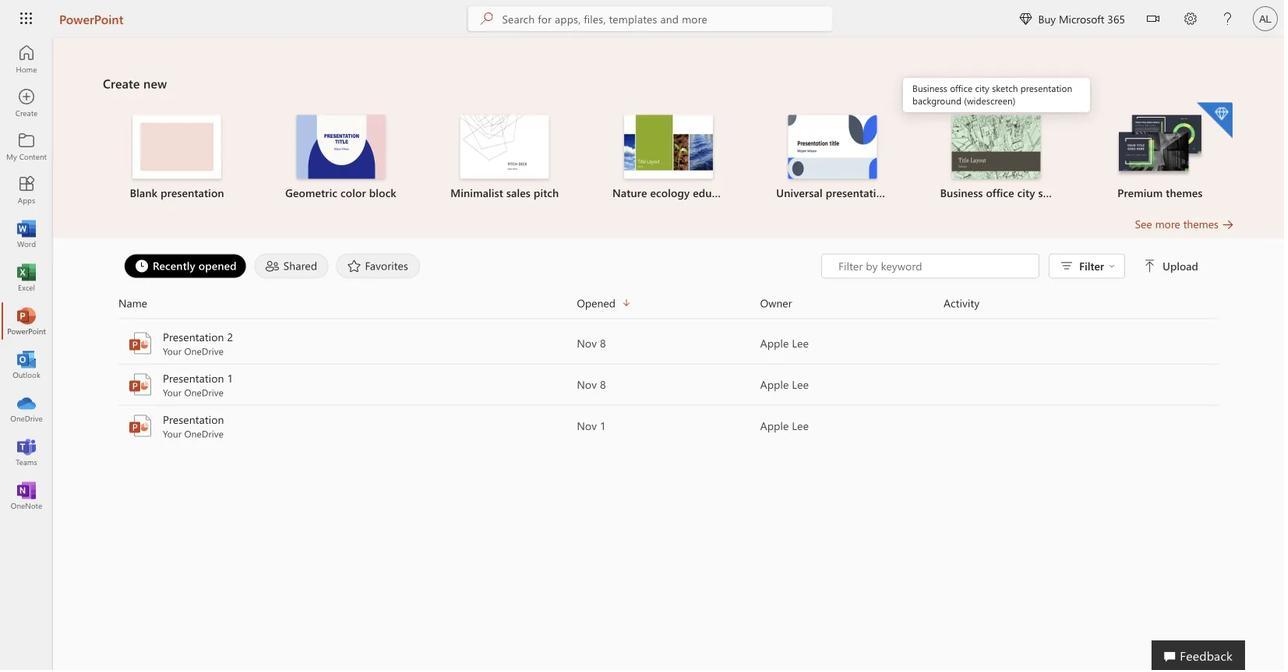 Task type: vqa. For each thing, say whether or not it's contained in the screenshot.
al DROPDOWN BUTTON
yes



Task type: describe. For each thing, give the bounding box(es) containing it.
powerpoint image for presentation 1
[[128, 372, 153, 397]]

nov for presentation 2
[[577, 336, 597, 350]]

minimalist sales pitch element
[[432, 115, 577, 201]]

presentation 1 your onedrive
[[163, 371, 233, 399]]

powerpoint image for presentation 2
[[128, 331, 153, 356]]

see
[[1135, 217, 1153, 231]]

see more themes button
[[1135, 216, 1235, 232]]

onedrive for 1
[[184, 386, 224, 399]]

recently opened tab
[[120, 254, 251, 279]]

onedrive for 2
[[184, 345, 224, 357]]

new
[[143, 75, 167, 92]]

favorites tab
[[332, 254, 424, 279]]

universal presentation
[[777, 186, 890, 200]]

0 vertical spatial powerpoint image
[[19, 313, 34, 329]]

feedback button
[[1152, 641, 1246, 670]]

presentation for your
[[163, 412, 224, 427]]

create image
[[19, 95, 34, 111]]

business office city sketch presentation background (widescreen)
[[913, 82, 1073, 107]]

apps image
[[19, 182, 34, 198]]


[[1147, 12, 1160, 25]]

apple lee for presentation
[[760, 419, 809, 433]]

 upload
[[1144, 259, 1199, 273]]

premium templates diamond image
[[1197, 102, 1233, 138]]

Search box. Suggestions appear as you type. search field
[[502, 6, 833, 31]]

blank presentation
[[130, 186, 224, 200]]

apple for presentation 1
[[760, 377, 789, 392]]

owner button
[[760, 294, 944, 312]]

recently
[[153, 258, 195, 273]]

excel image
[[19, 270, 34, 285]]

1 for presentation 1 your onedrive
[[227, 371, 233, 385]]

blank
[[130, 186, 158, 200]]

powerpoint banner
[[0, 0, 1285, 40]]

shared element
[[255, 254, 329, 279]]

apple for presentation
[[760, 419, 789, 433]]

your for presentation 1
[[163, 386, 182, 399]]

premium themes image
[[1116, 115, 1205, 177]]

nov for presentation
[[577, 419, 597, 433]]

list inside create new main content
[[103, 101, 1235, 216]]

opened button
[[577, 294, 760, 312]]

your inside "presentation your onedrive"
[[163, 428, 182, 440]]

background
[[913, 94, 962, 107]]

presentation your onedrive
[[163, 412, 224, 440]]

Filter by keyword text field
[[837, 258, 1031, 274]]

name presentation 1 cell
[[118, 371, 577, 399]]

blank presentation element
[[104, 115, 250, 201]]

color
[[341, 186, 366, 200]]

powerpoint
[[59, 10, 124, 27]]

lee for presentation
[[792, 419, 809, 433]]

create new
[[103, 75, 167, 92]]

powerpoint image
[[128, 413, 153, 438]]

name presentation 2 cell
[[118, 329, 577, 357]]

presentation 2 your onedrive
[[163, 330, 233, 357]]

themes inside premium themes element
[[1166, 186, 1203, 200]]

your for presentation 2
[[163, 345, 182, 357]]

geometric color block image
[[297, 115, 385, 179]]

name
[[118, 296, 147, 310]]

sales
[[507, 186, 531, 200]]

buy
[[1039, 11, 1056, 26]]


[[1144, 260, 1157, 272]]

lee for presentation 1
[[792, 377, 809, 392]]

recently opened
[[153, 258, 237, 273]]

create new main content
[[53, 37, 1285, 447]]

recently opened element
[[124, 254, 247, 279]]

business office city sketch presentation background (widescreen) element
[[924, 115, 1069, 201]]

filter 
[[1080, 259, 1115, 273]]

1 for nov 1
[[600, 419, 606, 433]]



Task type: locate. For each thing, give the bounding box(es) containing it.
your up presentation 1 your onedrive in the left of the page
[[163, 345, 182, 357]]

3 apple lee from the top
[[760, 419, 809, 433]]

1 vertical spatial apple
[[760, 377, 789, 392]]

premium
[[1118, 186, 1163, 200]]


[[1109, 263, 1115, 269]]

presentation
[[1021, 82, 1073, 94], [161, 186, 224, 200], [826, 186, 890, 200]]

presentation
[[163, 330, 224, 344], [163, 371, 224, 385], [163, 412, 224, 427]]

2 nov from the top
[[577, 377, 597, 392]]

1 vertical spatial your
[[163, 386, 182, 399]]

1 nov from the top
[[577, 336, 597, 350]]

0 vertical spatial your
[[163, 345, 182, 357]]

onenote image
[[19, 488, 34, 504]]

opened
[[577, 296, 616, 310]]

block
[[369, 186, 397, 200]]

create
[[103, 75, 140, 92]]

geometric
[[285, 186, 338, 200]]

office
[[950, 82, 973, 94]]

your
[[163, 345, 182, 357], [163, 386, 182, 399], [163, 428, 182, 440]]

al
[[1260, 12, 1272, 25]]

1 nov 8 from the top
[[577, 336, 606, 350]]

0 vertical spatial 1
[[227, 371, 233, 385]]

presentation for universal presentation
[[826, 186, 890, 200]]

powerpoint image
[[19, 313, 34, 329], [128, 331, 153, 356], [128, 372, 153, 397]]

3 your from the top
[[163, 428, 182, 440]]

2 your from the top
[[163, 386, 182, 399]]

favorites
[[365, 258, 408, 273]]

name button
[[118, 294, 577, 312]]

2 vertical spatial powerpoint image
[[128, 372, 153, 397]]

2 nov 8 from the top
[[577, 377, 606, 392]]

premium themes
[[1118, 186, 1203, 200]]

lee
[[792, 336, 809, 350], [792, 377, 809, 392], [792, 419, 809, 433]]

tab list containing recently opened
[[120, 254, 822, 279]]

opened
[[199, 258, 237, 273]]

business office city sketch presentation background (widescreen) tooltip
[[903, 78, 1090, 112]]

presentation down presentation 2 your onedrive
[[163, 371, 224, 385]]

2 vertical spatial lee
[[792, 419, 809, 433]]

universal presentation element
[[760, 115, 905, 201]]

1 onedrive from the top
[[184, 345, 224, 357]]

onedrive
[[184, 345, 224, 357], [184, 386, 224, 399], [184, 428, 224, 440]]

name presentation cell
[[118, 412, 577, 440]]

presentation inside presentation 1 your onedrive
[[163, 371, 224, 385]]

presentation down the universal presentation image
[[826, 186, 890, 200]]

activity
[[944, 296, 980, 310]]

presentation left 2 on the left of the page
[[163, 330, 224, 344]]

1 vertical spatial nov 8
[[577, 377, 606, 392]]

2 vertical spatial onedrive
[[184, 428, 224, 440]]

onedrive inside presentation 1 your onedrive
[[184, 386, 224, 399]]

1 vertical spatial lee
[[792, 377, 809, 392]]

nov for presentation 1
[[577, 377, 597, 392]]

2 horizontal spatial presentation
[[1021, 82, 1073, 94]]

themes inside see more themes button
[[1184, 217, 1219, 231]]

your right powerpoint icon
[[163, 428, 182, 440]]

nov 8 up nov 1
[[577, 377, 606, 392]]

0 vertical spatial nov
[[577, 336, 597, 350]]

onedrive down presentation 1 your onedrive in the left of the page
[[184, 428, 224, 440]]

1 your from the top
[[163, 345, 182, 357]]

presentation right blank
[[161, 186, 224, 200]]

None search field
[[468, 6, 833, 31]]

feedback
[[1180, 647, 1233, 664]]

1 vertical spatial 8
[[600, 377, 606, 392]]

powerpoint image up powerpoint icon
[[128, 372, 153, 397]]

filter
[[1080, 259, 1105, 273]]

2 apple from the top
[[760, 377, 789, 392]]

onedrive inside presentation 2 your onedrive
[[184, 345, 224, 357]]

apple lee
[[760, 336, 809, 350], [760, 377, 809, 392], [760, 419, 809, 433]]

word image
[[19, 226, 34, 242]]

minimalist
[[451, 186, 503, 200]]

1 vertical spatial nov
[[577, 377, 597, 392]]

2 presentation from the top
[[163, 371, 224, 385]]

(widescreen)
[[964, 94, 1016, 107]]

 buy microsoft 365
[[1020, 11, 1125, 26]]

8 for 1
[[600, 377, 606, 392]]

row containing name
[[118, 294, 1219, 319]]

1 8 from the top
[[600, 336, 606, 350]]

shared tab
[[251, 254, 332, 279]]

3 lee from the top
[[792, 419, 809, 433]]

favorites element
[[336, 254, 420, 279]]

 button
[[1135, 0, 1172, 40]]

activity, column 4 of 4 column header
[[944, 294, 1219, 312]]

1 vertical spatial themes
[[1184, 217, 1219, 231]]

8 for 2
[[600, 336, 606, 350]]

1 vertical spatial presentation
[[163, 371, 224, 385]]

8 down "opened"
[[600, 336, 606, 350]]

presentation down presentation 1 your onedrive in the left of the page
[[163, 412, 224, 427]]

nature ecology education photo presentation image
[[624, 115, 713, 179]]

microsoft
[[1059, 11, 1105, 26]]

tab list
[[120, 254, 822, 279]]

1 vertical spatial apple lee
[[760, 377, 809, 392]]

nov
[[577, 336, 597, 350], [577, 377, 597, 392], [577, 419, 597, 433]]

apple for presentation 2
[[760, 336, 789, 350]]

0 vertical spatial presentation
[[163, 330, 224, 344]]

powerpoint image inside name presentation 2 cell
[[128, 331, 153, 356]]

2 onedrive from the top
[[184, 386, 224, 399]]

2
[[227, 330, 233, 344]]

universal presentation image
[[788, 115, 877, 179]]

nature ecology education photo presentation element
[[596, 115, 741, 201]]

business
[[913, 82, 948, 94]]

shared
[[284, 258, 317, 273]]

apple lee for presentation 1
[[760, 377, 809, 392]]

my content image
[[19, 139, 34, 154]]

displaying 3 out of 8 files. status
[[822, 254, 1202, 279]]

0 vertical spatial lee
[[792, 336, 809, 350]]

apple
[[760, 336, 789, 350], [760, 377, 789, 392], [760, 419, 789, 433]]

list
[[103, 101, 1235, 216]]

1 horizontal spatial 1
[[600, 419, 606, 433]]

8 up nov 1
[[600, 377, 606, 392]]

minimalist sales pitch
[[451, 186, 559, 200]]

upload
[[1163, 259, 1199, 273]]

0 horizontal spatial 1
[[227, 371, 233, 385]]

city
[[975, 82, 990, 94]]

3 onedrive from the top
[[184, 428, 224, 440]]

navigation
[[0, 37, 53, 518]]

your inside presentation 1 your onedrive
[[163, 386, 182, 399]]

2 vertical spatial apple lee
[[760, 419, 809, 433]]

3 presentation from the top
[[163, 412, 224, 427]]

0 vertical spatial apple
[[760, 336, 789, 350]]

row
[[118, 294, 1219, 319]]

presentation right sketch
[[1021, 82, 1073, 94]]

presentation for 2
[[163, 330, 224, 344]]

powerpoint image inside the name presentation 1 cell
[[128, 372, 153, 397]]

nov 8 down "opened"
[[577, 336, 606, 350]]

list containing blank presentation
[[103, 101, 1235, 216]]

geometric color block element
[[268, 115, 414, 201]]

themes
[[1166, 186, 1203, 200], [1184, 217, 1219, 231]]

presentation inside name presentation cell
[[163, 412, 224, 427]]

presentation for 1
[[163, 371, 224, 385]]

onedrive up "presentation your onedrive"
[[184, 386, 224, 399]]

2 vertical spatial your
[[163, 428, 182, 440]]

lee for presentation 2
[[792, 336, 809, 350]]

row inside create new main content
[[118, 294, 1219, 319]]

1 presentation from the top
[[163, 330, 224, 344]]

apple lee for presentation 2
[[760, 336, 809, 350]]

0 vertical spatial onedrive
[[184, 345, 224, 357]]

0 vertical spatial apple lee
[[760, 336, 809, 350]]

home image
[[19, 51, 34, 67]]

0 vertical spatial nov 8
[[577, 336, 606, 350]]

1 vertical spatial 1
[[600, 419, 606, 433]]

2 vertical spatial apple
[[760, 419, 789, 433]]

2 apple lee from the top
[[760, 377, 809, 392]]

more
[[1156, 217, 1181, 231]]

see more themes
[[1135, 217, 1219, 231]]

al button
[[1247, 0, 1285, 37]]

0 vertical spatial 8
[[600, 336, 606, 350]]

nov 1
[[577, 419, 606, 433]]

8
[[600, 336, 606, 350], [600, 377, 606, 392]]

365
[[1108, 11, 1125, 26]]

powerpoint image up outlook "icon"
[[19, 313, 34, 329]]

premium themes element
[[1088, 102, 1233, 201]]

themes up see more themes button at right top
[[1166, 186, 1203, 200]]

themes right more
[[1184, 217, 1219, 231]]

owner
[[760, 296, 792, 310]]

onedrive image
[[19, 401, 34, 416]]

presentation inside business office city sketch presentation background (widescreen)
[[1021, 82, 1073, 94]]

pitch
[[534, 186, 559, 200]]

0 vertical spatial themes
[[1166, 186, 1203, 200]]

your up "presentation your onedrive"
[[163, 386, 182, 399]]

3 apple from the top
[[760, 419, 789, 433]]

onedrive up presentation 1 your onedrive in the left of the page
[[184, 345, 224, 357]]

1 lee from the top
[[792, 336, 809, 350]]

presentation for blank presentation
[[161, 186, 224, 200]]

universal
[[777, 186, 823, 200]]

teams image
[[19, 444, 34, 460]]

nov 8 for presentation 2
[[577, 336, 606, 350]]

1 vertical spatial onedrive
[[184, 386, 224, 399]]

1 apple lee from the top
[[760, 336, 809, 350]]

geometric color block
[[285, 186, 397, 200]]

minimalist sales pitch image
[[460, 115, 549, 179]]

2 8 from the top
[[600, 377, 606, 392]]


[[1020, 12, 1032, 25]]

nov 8
[[577, 336, 606, 350], [577, 377, 606, 392]]

tab list inside create new main content
[[120, 254, 822, 279]]

3 nov from the top
[[577, 419, 597, 433]]

business office city sketch presentation background (widescreen) image
[[952, 115, 1041, 179]]

onedrive inside "presentation your onedrive"
[[184, 428, 224, 440]]

presentation inside presentation 2 your onedrive
[[163, 330, 224, 344]]

2 lee from the top
[[792, 377, 809, 392]]

your inside presentation 2 your onedrive
[[163, 345, 182, 357]]

nov 8 for presentation 1
[[577, 377, 606, 392]]

1 inside presentation 1 your onedrive
[[227, 371, 233, 385]]

1
[[227, 371, 233, 385], [600, 419, 606, 433]]

1 horizontal spatial presentation
[[826, 186, 890, 200]]

2 vertical spatial nov
[[577, 419, 597, 433]]

powerpoint image down name
[[128, 331, 153, 356]]

0 horizontal spatial presentation
[[161, 186, 224, 200]]

1 vertical spatial powerpoint image
[[128, 331, 153, 356]]

outlook image
[[19, 357, 34, 373]]

1 apple from the top
[[760, 336, 789, 350]]

2 vertical spatial presentation
[[163, 412, 224, 427]]

sketch
[[992, 82, 1018, 94]]



